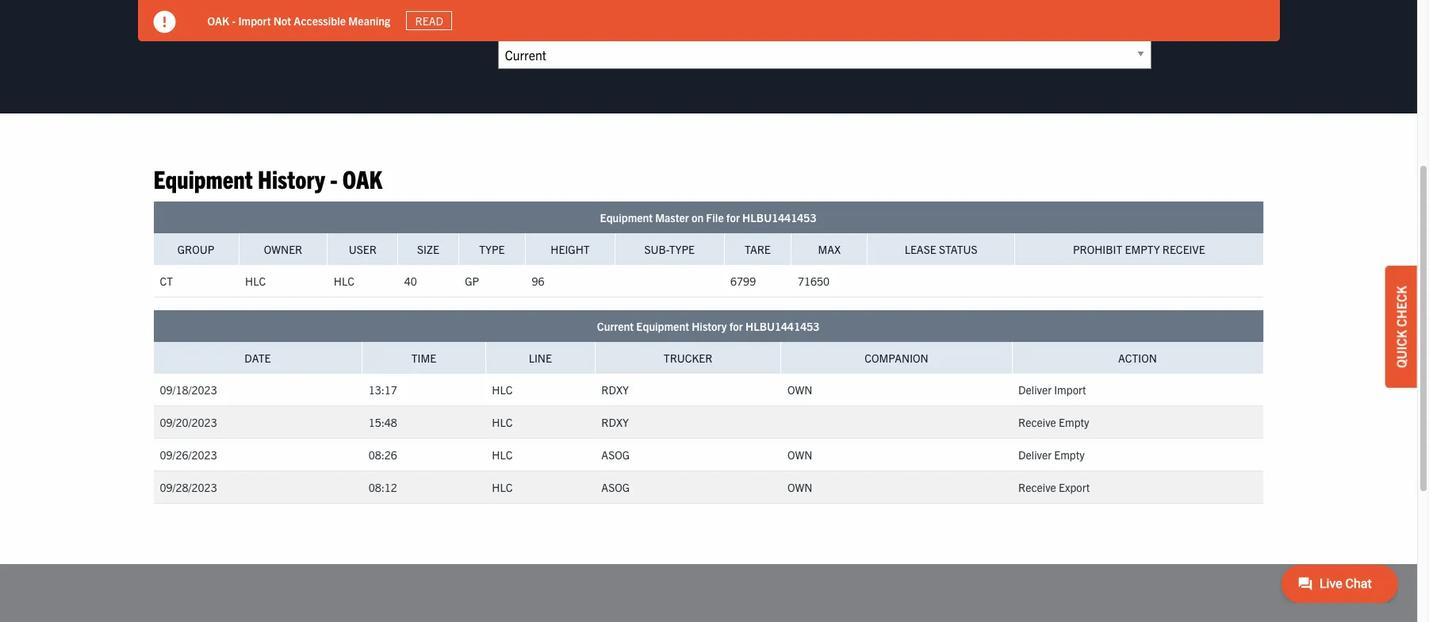Task type: vqa. For each thing, say whether or not it's contained in the screenshot.


Task type: describe. For each thing, give the bounding box(es) containing it.
09/20/2023
[[160, 415, 217, 430]]

deliver empty
[[1019, 448, 1085, 462]]

deliver for deliver empty
[[1019, 448, 1052, 462]]

rdxy for 15:48
[[602, 415, 629, 430]]

hlc for 08:12
[[492, 480, 513, 495]]

13:17
[[369, 383, 397, 397]]

receive export
[[1019, 480, 1090, 495]]

size
[[417, 242, 440, 257]]

file
[[707, 211, 724, 225]]

quick check link
[[1386, 266, 1418, 388]]

user
[[349, 242, 377, 257]]

quick
[[1394, 330, 1410, 368]]

lease
[[905, 242, 937, 257]]

1 horizontal spatial -
[[330, 163, 338, 194]]

deliver import
[[1019, 383, 1087, 397]]

date
[[245, 351, 271, 365]]

1 vertical spatial hlbu1441453
[[746, 319, 820, 334]]

hlc for hlc
[[334, 274, 355, 288]]

empty for deliver
[[1055, 448, 1085, 462]]

action
[[1119, 351, 1158, 365]]

accessible
[[294, 13, 346, 27]]

receive for receive empty
[[1019, 415, 1057, 430]]

quick check
[[1394, 286, 1410, 368]]

status
[[939, 242, 978, 257]]

ct
[[160, 274, 173, 288]]

1 vertical spatial history
[[692, 319, 727, 334]]

current equipment history for hlbu1441453
[[597, 319, 820, 334]]

max
[[818, 242, 841, 257]]

empty for prohibit
[[1126, 242, 1161, 257]]

master
[[656, 211, 689, 225]]

08:26
[[369, 448, 397, 462]]

own for deliver empty
[[788, 448, 813, 462]]

0 horizontal spatial oak
[[208, 13, 230, 27]]

equipment for equipment history - oak
[[154, 163, 253, 194]]

09/26/2023
[[160, 448, 217, 462]]

15:48
[[369, 415, 397, 430]]

1 vertical spatial import
[[1055, 383, 1087, 397]]

sub-
[[645, 242, 670, 257]]

read
[[416, 13, 444, 28]]

receive for receive export
[[1019, 480, 1057, 495]]

equipment for equipment master on file for hlbu1441453
[[600, 211, 653, 225]]

40
[[404, 274, 417, 288]]

2 type from the left
[[670, 242, 695, 257]]

08:12
[[369, 480, 397, 495]]

1 type from the left
[[479, 242, 505, 257]]

current
[[597, 319, 634, 334]]

asog for 08:26
[[602, 448, 630, 462]]

companion
[[865, 351, 929, 365]]

owner
[[264, 242, 303, 257]]

2 vertical spatial equipment
[[637, 319, 690, 334]]

09/28/2023
[[160, 480, 217, 495]]

meaning
[[349, 13, 391, 27]]

solid image
[[154, 11, 176, 33]]

1 vertical spatial for
[[730, 319, 743, 334]]

0 horizontal spatial history
[[258, 163, 325, 194]]



Task type: locate. For each thing, give the bounding box(es) containing it.
type down the master
[[670, 242, 695, 257]]

type up "gp"
[[479, 242, 505, 257]]

1 deliver from the top
[[1019, 383, 1052, 397]]

oak - import not accessible meaning
[[208, 13, 391, 27]]

history
[[258, 163, 325, 194], [692, 319, 727, 334]]

type
[[479, 242, 505, 257], [670, 242, 695, 257]]

rdxy
[[602, 383, 629, 397], [602, 415, 629, 430]]

empty right the prohibit
[[1126, 242, 1161, 257]]

1 vertical spatial empty
[[1059, 415, 1090, 430]]

own
[[788, 383, 813, 397], [788, 448, 813, 462], [788, 480, 813, 495]]

hlbu1441453 down '71650'
[[746, 319, 820, 334]]

footer
[[0, 565, 1418, 622]]

check
[[1394, 286, 1410, 327]]

empty
[[1126, 242, 1161, 257], [1059, 415, 1090, 430], [1055, 448, 1085, 462]]

empty up "export"
[[1055, 448, 1085, 462]]

1 horizontal spatial import
[[1055, 383, 1087, 397]]

2 asog from the top
[[602, 480, 630, 495]]

import up receive empty
[[1055, 383, 1087, 397]]

0 vertical spatial rdxy
[[602, 383, 629, 397]]

0 horizontal spatial import
[[238, 13, 271, 27]]

2 own from the top
[[788, 448, 813, 462]]

2 vertical spatial own
[[788, 480, 813, 495]]

hlbu1441453 up tare
[[743, 211, 817, 225]]

equipment up trucker
[[637, 319, 690, 334]]

71650
[[798, 274, 830, 288]]

0 horizontal spatial -
[[232, 13, 236, 27]]

oak right solid image
[[208, 13, 230, 27]]

1 vertical spatial -
[[330, 163, 338, 194]]

1 vertical spatial deliver
[[1019, 448, 1052, 462]]

line
[[529, 351, 552, 365]]

equipment up group
[[154, 163, 253, 194]]

1 vertical spatial oak
[[343, 163, 383, 194]]

prohibit
[[1074, 242, 1123, 257]]

for down 6799
[[730, 319, 743, 334]]

0 vertical spatial oak
[[208, 13, 230, 27]]

2 rdxy from the top
[[602, 415, 629, 430]]

receive
[[1163, 242, 1206, 257], [1019, 415, 1057, 430], [1019, 480, 1057, 495]]

deliver up receive empty
[[1019, 383, 1052, 397]]

not
[[274, 13, 291, 27]]

0 vertical spatial own
[[788, 383, 813, 397]]

hlc
[[245, 274, 266, 288], [334, 274, 355, 288], [492, 383, 513, 397], [492, 415, 513, 430], [492, 448, 513, 462], [492, 480, 513, 495]]

09/18/2023
[[160, 383, 217, 397]]

own for receive export
[[788, 480, 813, 495]]

2 deliver from the top
[[1019, 448, 1052, 462]]

empty for receive
[[1059, 415, 1090, 430]]

asog
[[602, 448, 630, 462], [602, 480, 630, 495]]

time
[[412, 351, 437, 365]]

96
[[532, 274, 545, 288]]

hlc for 13:17
[[492, 383, 513, 397]]

hlc for 08:26
[[492, 448, 513, 462]]

sub-type
[[645, 242, 695, 257]]

equipment up sub-
[[600, 211, 653, 225]]

on
[[692, 211, 704, 225]]

for
[[727, 211, 740, 225], [730, 319, 743, 334]]

1 horizontal spatial type
[[670, 242, 695, 257]]

prohibit empty receive
[[1074, 242, 1206, 257]]

for right file
[[727, 211, 740, 225]]

1 own from the top
[[788, 383, 813, 397]]

3 own from the top
[[788, 480, 813, 495]]

2 vertical spatial empty
[[1055, 448, 1085, 462]]

0 vertical spatial receive
[[1163, 242, 1206, 257]]

equipment history - oak
[[154, 163, 383, 194]]

1 vertical spatial asog
[[602, 480, 630, 495]]

height
[[551, 242, 590, 257]]

-
[[232, 13, 236, 27], [330, 163, 338, 194]]

0 vertical spatial import
[[238, 13, 271, 27]]

empty down deliver import
[[1059, 415, 1090, 430]]

lease status
[[905, 242, 978, 257]]

hlbu1441453
[[743, 211, 817, 225], [746, 319, 820, 334]]

equipment master on file for hlbu1441453
[[600, 211, 817, 225]]

0 vertical spatial deliver
[[1019, 383, 1052, 397]]

0 vertical spatial history
[[258, 163, 325, 194]]

1 vertical spatial rdxy
[[602, 415, 629, 430]]

import left "not"
[[238, 13, 271, 27]]

asog for 08:12
[[602, 480, 630, 495]]

0 vertical spatial -
[[232, 13, 236, 27]]

1 horizontal spatial history
[[692, 319, 727, 334]]

hlc for 15:48
[[492, 415, 513, 430]]

1 rdxy from the top
[[602, 383, 629, 397]]

group
[[178, 242, 214, 257]]

oak
[[208, 13, 230, 27], [343, 163, 383, 194]]

0 horizontal spatial type
[[479, 242, 505, 257]]

0 vertical spatial for
[[727, 211, 740, 225]]

0 vertical spatial asog
[[602, 448, 630, 462]]

1 vertical spatial equipment
[[600, 211, 653, 225]]

deliver for deliver import
[[1019, 383, 1052, 397]]

0 vertical spatial equipment
[[154, 163, 253, 194]]

2 vertical spatial receive
[[1019, 480, 1057, 495]]

equipment
[[154, 163, 253, 194], [600, 211, 653, 225], [637, 319, 690, 334]]

trucker
[[664, 351, 713, 365]]

oak up user
[[343, 163, 383, 194]]

6799
[[731, 274, 756, 288]]

history up trucker
[[692, 319, 727, 334]]

deliver
[[1019, 383, 1052, 397], [1019, 448, 1052, 462]]

history up owner
[[258, 163, 325, 194]]

deliver down receive empty
[[1019, 448, 1052, 462]]

tare
[[745, 242, 771, 257]]

export
[[1059, 480, 1090, 495]]

1 horizontal spatial oak
[[343, 163, 383, 194]]

1 vertical spatial own
[[788, 448, 813, 462]]

read link
[[406, 11, 453, 30]]

import
[[238, 13, 271, 27], [1055, 383, 1087, 397]]

rdxy for 13:17
[[602, 383, 629, 397]]

0 vertical spatial empty
[[1126, 242, 1161, 257]]

0 vertical spatial hlbu1441453
[[743, 211, 817, 225]]

1 vertical spatial receive
[[1019, 415, 1057, 430]]

gp
[[465, 274, 479, 288]]

own for deliver import
[[788, 383, 813, 397]]

1 asog from the top
[[602, 448, 630, 462]]

receive empty
[[1019, 415, 1090, 430]]



